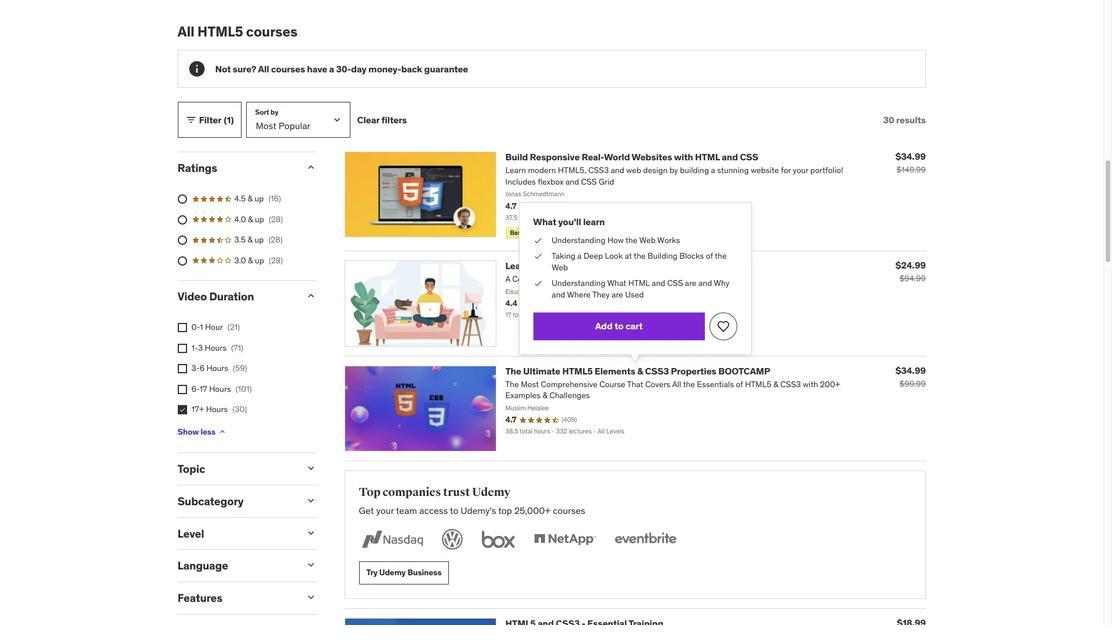 Task type: describe. For each thing, give the bounding box(es) containing it.
0 vertical spatial a
[[329, 63, 334, 74]]

xsmall image right learn on the top of page
[[533, 251, 542, 262]]

0-1 hour (21)
[[191, 322, 240, 333]]

hours for 1-3 hours
[[205, 343, 227, 353]]

show less
[[178, 427, 216, 437]]

& right 4.0
[[248, 214, 253, 224]]

up for 3.0 & up
[[255, 255, 264, 266]]

level button
[[178, 527, 296, 541]]

challenges
[[550, 391, 590, 401]]

learn html5 programming from scratch link
[[505, 260, 683, 272]]

the up why
[[715, 251, 727, 261]]

look
[[605, 251, 623, 261]]

video
[[178, 290, 207, 304]]

day
[[351, 63, 366, 74]]

eventbrite image
[[612, 527, 679, 553]]

companies
[[383, 485, 441, 500]]

409 reviews element
[[562, 416, 577, 425]]

html5 down bootcamp
[[745, 379, 772, 390]]

access
[[419, 505, 448, 517]]

your
[[376, 505, 394, 517]]

0 vertical spatial css3
[[645, 365, 669, 377]]

6-17 hours (101)
[[191, 384, 252, 394]]

comprehensive
[[541, 379, 598, 390]]

1-
[[191, 343, 198, 353]]

examples
[[505, 391, 541, 401]]

17+
[[191, 405, 204, 415]]

show less button
[[178, 421, 227, 444]]

0 vertical spatial with
[[674, 151, 693, 163]]

build responsive real-world websites with html and css link
[[505, 151, 758, 163]]

all inside the ultimate html5 elements & css3 properties bootcamp the most comprehensive course that covers all the essentials of html5 & css3 with 200+ examples & challenges muslim helalee
[[672, 379, 681, 390]]

(28) for 3.0 & up (28)
[[269, 255, 283, 266]]

0-
[[191, 322, 200, 333]]

taking a deep look at the building blocks of the web
[[552, 251, 727, 273]]

top companies trust udemy get your team access to udemy's top 25,000+ courses
[[359, 485, 585, 517]]

(409)
[[562, 416, 577, 424]]

you'll
[[558, 216, 581, 228]]

4.7
[[505, 415, 517, 425]]

sure?
[[233, 63, 256, 74]]

volkswagen image
[[439, 527, 465, 553]]

$24.99
[[896, 260, 926, 271]]

200+
[[820, 379, 840, 390]]

not sure? all courses have a 30-day money-back guarantee
[[215, 63, 468, 74]]

38.5 total hours
[[505, 428, 550, 436]]

css inside understanding what html and css are and why and where they are used
[[667, 278, 683, 289]]

xsmall image down what you'll learn
[[533, 235, 542, 246]]

try udemy business link
[[359, 562, 449, 585]]

$34.99 for $34.99 $99.99
[[896, 365, 926, 376]]

hour
[[205, 322, 223, 333]]

(101)
[[236, 384, 252, 394]]

up for 4.5 & up
[[255, 193, 264, 204]]

30 results
[[883, 114, 926, 125]]

top
[[498, 505, 512, 517]]

hours right 17+ on the left of page
[[206, 405, 228, 415]]

& up helalee
[[543, 391, 548, 401]]

to inside button
[[615, 320, 624, 332]]

deep
[[584, 251, 603, 261]]

xsmall image left 0-
[[178, 323, 187, 333]]

(28) for 4.0 & up (28)
[[269, 214, 283, 224]]

& right 4.5
[[248, 193, 253, 204]]

hours for 6-17 hours
[[209, 384, 231, 394]]

learn
[[505, 260, 529, 272]]

30-
[[336, 63, 351, 74]]

17+ hours (30)
[[191, 405, 247, 415]]

small image for subcategory
[[305, 495, 317, 507]]

understanding for understanding what html and css are and why and where they are used
[[552, 278, 606, 289]]

guarantee
[[424, 63, 468, 74]]

learn html5 programming from scratch
[[505, 260, 683, 272]]

programming
[[564, 260, 623, 272]]

hours
[[534, 428, 550, 436]]

all levels
[[598, 428, 624, 436]]

the right at
[[634, 251, 646, 261]]

1 vertical spatial are
[[612, 290, 623, 300]]

elements
[[595, 365, 635, 377]]

(59)
[[233, 363, 247, 374]]

xsmall image inside show less button
[[218, 428, 227, 437]]

hours for 3-6 hours
[[207, 363, 228, 374]]

why
[[714, 278, 730, 289]]

& up that
[[637, 365, 643, 377]]

lectures
[[569, 428, 592, 436]]

websites
[[632, 151, 672, 163]]

17
[[200, 384, 207, 394]]

video duration button
[[178, 290, 296, 304]]

4.5
[[234, 193, 246, 204]]

levels
[[606, 428, 624, 436]]

3
[[198, 343, 203, 353]]

(1)
[[224, 114, 234, 125]]

& left the 200+
[[773, 379, 778, 390]]

how
[[607, 235, 624, 245]]

works
[[657, 235, 680, 245]]

what inside understanding what html and css are and why and where they are used
[[607, 278, 626, 289]]

4.0 & up (28)
[[234, 214, 283, 224]]

ratings
[[178, 161, 217, 175]]

language
[[178, 559, 228, 573]]

try udemy business
[[366, 568, 442, 578]]

not
[[215, 63, 231, 74]]

ratings button
[[178, 161, 296, 175]]

$99.99
[[900, 379, 926, 389]]

xsmall image for 1-3 hours (71)
[[178, 344, 187, 353]]

language button
[[178, 559, 296, 573]]

$34.99 $99.99
[[896, 365, 926, 389]]

html5 right learn on the top of page
[[531, 260, 562, 272]]

get
[[359, 505, 374, 517]]

2 the from the top
[[505, 379, 519, 390]]

the right how
[[626, 235, 638, 245]]

html5 up comprehensive
[[562, 365, 593, 377]]

3.0
[[234, 255, 246, 266]]



Task type: vqa. For each thing, say whether or not it's contained in the screenshot.
for
no



Task type: locate. For each thing, give the bounding box(es) containing it.
0 horizontal spatial of
[[706, 251, 713, 261]]

0 vertical spatial the
[[505, 365, 521, 377]]

back
[[401, 63, 422, 74]]

1 vertical spatial understanding
[[552, 278, 606, 289]]

business
[[407, 568, 442, 578]]

$34.99
[[896, 151, 926, 162], [896, 365, 926, 376]]

understanding up where at right
[[552, 278, 606, 289]]

with
[[674, 151, 693, 163], [803, 379, 818, 390]]

2 vertical spatial small image
[[305, 560, 317, 571]]

html up used
[[628, 278, 650, 289]]

3-
[[191, 363, 200, 374]]

xsmall image for 17+ hours (30)
[[178, 406, 187, 415]]

subcategory
[[178, 495, 244, 509]]

add to cart button
[[533, 313, 705, 340]]

0 vertical spatial css
[[740, 151, 758, 163]]

1 horizontal spatial what
[[607, 278, 626, 289]]

(28) down '3.5 & up (28)' on the left top of the page
[[269, 255, 283, 266]]

1 small image from the top
[[305, 290, 317, 302]]

with inside the ultimate html5 elements & css3 properties bootcamp the most comprehensive course that covers all the essentials of html5 & css3 with 200+ examples & challenges muslim helalee
[[803, 379, 818, 390]]

$34.99 up the $149.99
[[896, 151, 926, 162]]

hours right 6 on the bottom of page
[[207, 363, 228, 374]]

with left the 200+
[[803, 379, 818, 390]]

1 vertical spatial udemy
[[379, 568, 406, 578]]

0 horizontal spatial what
[[533, 216, 556, 228]]

where
[[567, 290, 591, 300]]

hours right 17 on the bottom left
[[209, 384, 231, 394]]

30 results status
[[883, 114, 926, 126]]

to down trust
[[450, 505, 458, 517]]

netapp image
[[531, 527, 598, 553]]

1 vertical spatial of
[[736, 379, 743, 390]]

small image for features
[[305, 592, 317, 604]]

results
[[896, 114, 926, 125]]

1-3 hours (71)
[[191, 343, 243, 353]]

course
[[600, 379, 625, 390]]

are
[[685, 278, 697, 289], [612, 290, 623, 300]]

0 horizontal spatial css
[[667, 278, 683, 289]]

of inside taking a deep look at the building blocks of the web
[[706, 251, 713, 261]]

of down bootcamp
[[736, 379, 743, 390]]

small image for level
[[305, 528, 317, 539]]

a left 30-
[[329, 63, 334, 74]]

1 horizontal spatial css3
[[780, 379, 801, 390]]

1 vertical spatial a
[[577, 251, 582, 261]]

0 horizontal spatial to
[[450, 505, 458, 517]]

4.0
[[234, 214, 246, 224]]

the
[[505, 365, 521, 377], [505, 379, 519, 390]]

small image for language
[[305, 560, 317, 571]]

0 horizontal spatial with
[[674, 151, 693, 163]]

1 vertical spatial (28)
[[268, 235, 283, 245]]

udemy inside top companies trust udemy get your team access to udemy's top 25,000+ courses
[[472, 485, 511, 500]]

xsmall image left 17+ on the left of page
[[178, 406, 187, 415]]

used
[[625, 290, 644, 300]]

up for 4.0 & up
[[255, 214, 264, 224]]

the down properties on the bottom right of the page
[[683, 379, 695, 390]]

1 vertical spatial web
[[552, 262, 568, 273]]

html5 up not at the left top
[[197, 23, 243, 41]]

from
[[625, 260, 647, 272]]

1 vertical spatial what
[[607, 278, 626, 289]]

332
[[556, 428, 567, 436]]

30
[[883, 114, 894, 125]]

1 horizontal spatial with
[[803, 379, 818, 390]]

understanding inside understanding what html and css are and why and where they are used
[[552, 278, 606, 289]]

hours right 3
[[205, 343, 227, 353]]

1 horizontal spatial to
[[615, 320, 624, 332]]

(16)
[[268, 193, 281, 204]]

taking
[[552, 251, 576, 261]]

1 $34.99 from the top
[[896, 151, 926, 162]]

understanding down "you'll" in the right of the page
[[552, 235, 606, 245]]

2 understanding from the top
[[552, 278, 606, 289]]

what left "you'll" in the right of the page
[[533, 216, 556, 228]]

udemy up udemy's
[[472, 485, 511, 500]]

essentials
[[697, 379, 734, 390]]

are down blocks
[[685, 278, 697, 289]]

xsmall image
[[533, 251, 542, 262], [178, 323, 187, 333], [178, 365, 187, 374], [218, 428, 227, 437]]

xsmall image right less
[[218, 428, 227, 437]]

and
[[722, 151, 738, 163], [652, 278, 665, 289], [699, 278, 712, 289], [552, 290, 565, 300]]

build responsive real-world websites with html and css
[[505, 151, 758, 163]]

xsmall image left the 3-
[[178, 365, 187, 374]]

2 $34.99 from the top
[[896, 365, 926, 376]]

0 vertical spatial courses
[[246, 23, 297, 41]]

courses up netapp image
[[553, 505, 585, 517]]

courses inside top companies trust udemy get your team access to udemy's top 25,000+ courses
[[553, 505, 585, 517]]

3.5 & up (28)
[[234, 235, 283, 245]]

wishlist image
[[716, 319, 730, 333]]

xsmall image left 1-
[[178, 344, 187, 353]]

a inside taking a deep look at the building blocks of the web
[[577, 251, 582, 261]]

udemy right try
[[379, 568, 406, 578]]

$34.99 up $99.99
[[896, 365, 926, 376]]

6
[[200, 363, 205, 374]]

(28) down "(16)"
[[269, 214, 283, 224]]

up right 4.0
[[255, 214, 264, 224]]

0 vertical spatial to
[[615, 320, 624, 332]]

& right 3.0
[[248, 255, 253, 266]]

small image for ratings
[[305, 162, 317, 173]]

css3 up covers
[[645, 365, 669, 377]]

up
[[255, 193, 264, 204], [255, 214, 264, 224], [255, 235, 264, 245], [255, 255, 264, 266]]

3.5
[[234, 235, 246, 245]]

they
[[592, 290, 610, 300]]

2 vertical spatial courses
[[553, 505, 585, 517]]

$149.99
[[897, 165, 926, 175]]

html right websites
[[695, 151, 720, 163]]

0 horizontal spatial web
[[552, 262, 568, 273]]

small image for topic
[[305, 463, 317, 474]]

0 vertical spatial what
[[533, 216, 556, 228]]

0 horizontal spatial are
[[612, 290, 623, 300]]

0 horizontal spatial css3
[[645, 365, 669, 377]]

0 vertical spatial html
[[695, 151, 720, 163]]

0 horizontal spatial html
[[628, 278, 650, 289]]

up left "(16)"
[[255, 193, 264, 204]]

html inside understanding what html and css are and why and where they are used
[[628, 278, 650, 289]]

courses up sure?
[[246, 23, 297, 41]]

of right blocks
[[706, 251, 713, 261]]

xsmall image left 6-
[[178, 385, 187, 394]]

up right 3.0
[[255, 255, 264, 266]]

38.5
[[505, 428, 518, 436]]

web down taking
[[552, 262, 568, 273]]

clear filters button
[[357, 102, 407, 138]]

courses left have
[[271, 63, 305, 74]]

small image
[[305, 290, 317, 302], [305, 495, 317, 507], [305, 560, 317, 571]]

understanding for understanding how the web works
[[552, 235, 606, 245]]

box image
[[479, 527, 518, 553]]

small image
[[185, 114, 197, 126], [305, 162, 317, 173], [305, 463, 317, 474], [305, 528, 317, 539], [305, 592, 317, 604]]

add to cart
[[595, 320, 643, 332]]

show
[[178, 427, 199, 437]]

1 horizontal spatial a
[[577, 251, 582, 261]]

& right 3.5
[[248, 235, 253, 245]]

3 small image from the top
[[305, 560, 317, 571]]

2 small image from the top
[[305, 495, 317, 507]]

to left "cart"
[[615, 320, 624, 332]]

1 vertical spatial to
[[450, 505, 458, 517]]

filter (1)
[[199, 114, 234, 125]]

ultimate
[[523, 365, 560, 377]]

the up most
[[505, 365, 521, 377]]

clear
[[357, 114, 380, 125]]

1 vertical spatial courses
[[271, 63, 305, 74]]

css
[[740, 151, 758, 163], [667, 278, 683, 289]]

0 vertical spatial (28)
[[269, 214, 283, 224]]

money-
[[368, 63, 401, 74]]

the up examples
[[505, 379, 519, 390]]

subcategory button
[[178, 495, 296, 509]]

1 vertical spatial small image
[[305, 495, 317, 507]]

a
[[329, 63, 334, 74], [577, 251, 582, 261]]

nasdaq image
[[359, 527, 425, 553]]

$94.99
[[900, 274, 926, 284]]

responsive
[[530, 151, 580, 163]]

team
[[396, 505, 417, 517]]

0 vertical spatial $34.99
[[896, 151, 926, 162]]

topic
[[178, 462, 205, 476]]

are right they
[[612, 290, 623, 300]]

1 horizontal spatial css
[[740, 151, 758, 163]]

1 (28) from the top
[[269, 214, 283, 224]]

at
[[625, 251, 632, 261]]

$34.99 $149.99
[[896, 151, 926, 175]]

the inside the ultimate html5 elements & css3 properties bootcamp the most comprehensive course that covers all the essentials of html5 & css3 with 200+ examples & challenges muslim helalee
[[683, 379, 695, 390]]

1
[[200, 322, 203, 333]]

understanding
[[552, 235, 606, 245], [552, 278, 606, 289]]

topic button
[[178, 462, 296, 476]]

0 vertical spatial of
[[706, 251, 713, 261]]

(21)
[[228, 322, 240, 333]]

all
[[178, 23, 194, 41], [258, 63, 269, 74], [672, 379, 681, 390], [598, 428, 605, 436]]

a left deep on the right
[[577, 251, 582, 261]]

&
[[248, 193, 253, 204], [248, 214, 253, 224], [248, 235, 253, 245], [248, 255, 253, 266], [637, 365, 643, 377], [773, 379, 778, 390], [543, 391, 548, 401]]

(28) down "4.0 & up (28)"
[[268, 235, 283, 245]]

$34.99 for $34.99 $149.99
[[896, 151, 926, 162]]

1 horizontal spatial of
[[736, 379, 743, 390]]

properties
[[671, 365, 716, 377]]

muslim
[[505, 404, 526, 412]]

all html5 courses
[[178, 23, 297, 41]]

0 vertical spatial understanding
[[552, 235, 606, 245]]

features
[[178, 592, 222, 605]]

1 vertical spatial html
[[628, 278, 650, 289]]

clear filters
[[357, 114, 407, 125]]

1 horizontal spatial are
[[685, 278, 697, 289]]

web
[[639, 235, 656, 245], [552, 262, 568, 273]]

xsmall image
[[533, 235, 542, 246], [533, 278, 542, 290], [178, 344, 187, 353], [178, 385, 187, 394], [178, 406, 187, 415]]

1 horizontal spatial web
[[639, 235, 656, 245]]

trust
[[443, 485, 470, 500]]

less
[[201, 427, 216, 437]]

small image for video duration
[[305, 290, 317, 302]]

1 vertical spatial $34.99
[[896, 365, 926, 376]]

up for 3.5 & up
[[255, 235, 264, 245]]

xsmall image left where at right
[[533, 278, 542, 290]]

covers
[[645, 379, 670, 390]]

duration
[[209, 290, 254, 304]]

1 vertical spatial with
[[803, 379, 818, 390]]

xsmall image for 6-17 hours (101)
[[178, 385, 187, 394]]

0 vertical spatial udemy
[[472, 485, 511, 500]]

6-
[[191, 384, 200, 394]]

css3
[[645, 365, 669, 377], [780, 379, 801, 390]]

(28) for 3.5 & up (28)
[[268, 235, 283, 245]]

what you'll learn
[[533, 216, 605, 228]]

try
[[366, 568, 378, 578]]

up right 3.5
[[255, 235, 264, 245]]

of
[[706, 251, 713, 261], [736, 379, 743, 390]]

to inside top companies trust udemy get your team access to udemy's top 25,000+ courses
[[450, 505, 458, 517]]

css3 left the 200+
[[780, 379, 801, 390]]

0 vertical spatial small image
[[305, 290, 317, 302]]

filter
[[199, 114, 221, 125]]

1 horizontal spatial html
[[695, 151, 720, 163]]

3 (28) from the top
[[269, 255, 283, 266]]

0 vertical spatial are
[[685, 278, 697, 289]]

1 vertical spatial css3
[[780, 379, 801, 390]]

udemy inside the try udemy business link
[[379, 568, 406, 578]]

web left works at top right
[[639, 235, 656, 245]]

video duration
[[178, 290, 254, 304]]

2 vertical spatial (28)
[[269, 255, 283, 266]]

web inside taking a deep look at the building blocks of the web
[[552, 262, 568, 273]]

add
[[595, 320, 613, 332]]

most
[[521, 379, 539, 390]]

0 horizontal spatial udemy
[[379, 568, 406, 578]]

0 vertical spatial web
[[639, 235, 656, 245]]

what up they
[[607, 278, 626, 289]]

25,000+
[[514, 505, 551, 517]]

bootcamp
[[718, 365, 770, 377]]

1 vertical spatial the
[[505, 379, 519, 390]]

1 the from the top
[[505, 365, 521, 377]]

of inside the ultimate html5 elements & css3 properties bootcamp the most comprehensive course that covers all the essentials of html5 & css3 with 200+ examples & challenges muslim helalee
[[736, 379, 743, 390]]

2 (28) from the top
[[268, 235, 283, 245]]

scratch
[[649, 260, 683, 272]]

0 horizontal spatial a
[[329, 63, 334, 74]]

$24.99 $94.99
[[896, 260, 926, 284]]

1 vertical spatial css
[[667, 278, 683, 289]]

with right websites
[[674, 151, 693, 163]]

building
[[648, 251, 678, 261]]

4.5 & up (16)
[[234, 193, 281, 204]]

1 horizontal spatial udemy
[[472, 485, 511, 500]]

understanding what html and css are and why and where they are used
[[552, 278, 730, 300]]

1 understanding from the top
[[552, 235, 606, 245]]

3-6 hours (59)
[[191, 363, 247, 374]]

cart
[[626, 320, 643, 332]]

blocks
[[680, 251, 704, 261]]



